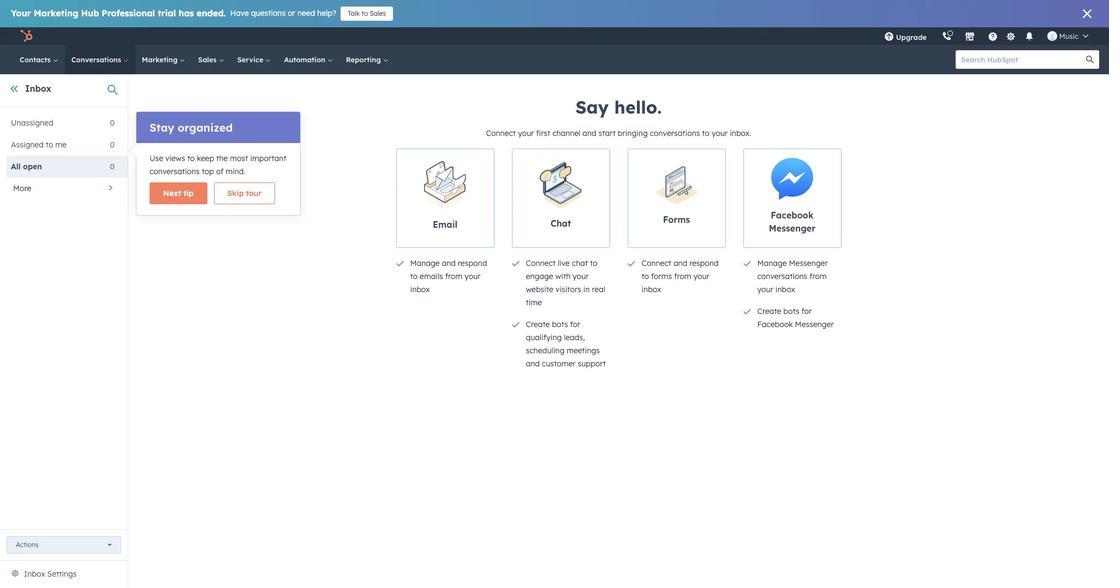 Task type: vqa. For each thing, say whether or not it's contained in the screenshot.
the leftmost the File
no



Task type: describe. For each thing, give the bounding box(es) containing it.
hubspot image
[[20, 29, 33, 43]]

talk to sales button
[[341, 7, 393, 21]]

menu containing music
[[877, 27, 1096, 45]]

connect for chat
[[526, 258, 556, 268]]

Forms checkbox
[[628, 149, 726, 248]]

leads,
[[564, 333, 585, 342]]

and inside create bots for qualifying leads, scheduling meetings and customer support
[[526, 359, 540, 369]]

real
[[592, 284, 606, 294]]

has
[[179, 8, 194, 19]]

your
[[11, 8, 31, 19]]

emails
[[420, 271, 443, 281]]

respond for email
[[458, 258, 487, 268]]

facebook inside "create bots for facebook messenger"
[[758, 319, 793, 329]]

next tip button
[[150, 182, 207, 204]]

with
[[556, 271, 571, 281]]

forms
[[651, 271, 672, 281]]

assigned
[[11, 140, 44, 150]]

messenger for manage messenger conversations from your inbox
[[789, 258, 828, 268]]

skip tour
[[227, 188, 262, 198]]

your left inbox.
[[712, 128, 728, 138]]

qualifying
[[526, 333, 562, 342]]

first
[[536, 128, 551, 138]]

professional
[[102, 8, 155, 19]]

me
[[55, 140, 67, 150]]

mind.
[[226, 167, 246, 176]]

create for chat
[[526, 319, 550, 329]]

facebook messenger
[[769, 209, 816, 233]]

music button
[[1041, 27, 1095, 45]]

notifications button
[[1020, 27, 1039, 45]]

views
[[165, 153, 185, 163]]

marketing link
[[135, 45, 192, 74]]

Facebook Messenger checkbox
[[743, 149, 842, 248]]

start
[[599, 128, 616, 138]]

stay
[[150, 121, 174, 134]]

need
[[298, 8, 315, 18]]

music
[[1060, 32, 1079, 40]]

top
[[202, 167, 214, 176]]

meetings
[[567, 346, 600, 355]]

create bots for facebook messenger
[[758, 306, 834, 329]]

Chat checkbox
[[512, 149, 610, 248]]

inbox.
[[730, 128, 752, 138]]

engage
[[526, 271, 553, 281]]

calling icon button
[[938, 29, 957, 43]]

visitors
[[556, 284, 581, 294]]

from for forms
[[674, 271, 692, 281]]

bots for chat
[[552, 319, 568, 329]]

conversations for hello.
[[650, 128, 700, 138]]

all
[[11, 162, 21, 171]]

from for email
[[445, 271, 463, 281]]

reporting
[[346, 55, 383, 64]]

chat
[[572, 258, 588, 268]]

automation link
[[278, 45, 340, 74]]

website
[[526, 284, 554, 294]]

talk
[[348, 9, 360, 17]]

talk to sales
[[348, 9, 386, 17]]

inbox settings
[[24, 569, 77, 579]]

inbox for email
[[410, 284, 430, 294]]

from inside manage messenger conversations from your inbox
[[810, 271, 827, 281]]

most
[[230, 153, 248, 163]]

inbox inside manage messenger conversations from your inbox
[[776, 284, 796, 294]]

next tip
[[163, 188, 194, 198]]

your marketing hub professional trial has ended. have questions or need help?
[[11, 8, 336, 19]]

conversations
[[71, 55, 123, 64]]

sales link
[[192, 45, 231, 74]]

the
[[216, 153, 228, 163]]

to inside button
[[362, 9, 368, 17]]

help?
[[317, 8, 336, 18]]

have
[[230, 8, 249, 18]]

channel
[[553, 128, 581, 138]]

important
[[250, 153, 286, 163]]

connect for forms
[[642, 258, 672, 268]]

reporting link
[[340, 45, 395, 74]]

to inside 'connect live chat to engage with your website visitors in real time'
[[590, 258, 598, 268]]

connect your first channel and start bringing conversations to your inbox.
[[486, 128, 752, 138]]

use
[[150, 153, 163, 163]]

tour
[[246, 188, 262, 198]]

manage messenger conversations from your inbox
[[758, 258, 828, 294]]

conversations link
[[65, 45, 135, 74]]

actions button
[[7, 536, 121, 554]]

unassigned
[[11, 118, 53, 128]]

inbox for inbox
[[25, 83, 51, 94]]

hello.
[[615, 96, 662, 118]]

manage for email
[[410, 258, 440, 268]]

hub
[[81, 8, 99, 19]]

to left inbox.
[[702, 128, 710, 138]]

respond for forms
[[690, 258, 719, 268]]

connect and respond to forms from your inbox
[[642, 258, 719, 294]]

to inside the connect and respond to forms from your inbox
[[642, 271, 649, 281]]

bots for facebook messenger
[[784, 306, 800, 316]]

customer
[[542, 359, 576, 369]]



Task type: locate. For each thing, give the bounding box(es) containing it.
1 horizontal spatial respond
[[690, 258, 719, 268]]

conversations for organized
[[150, 167, 200, 176]]

settings link
[[1005, 30, 1018, 42]]

1 from from the left
[[445, 271, 463, 281]]

say
[[576, 96, 609, 118]]

conversations down views
[[150, 167, 200, 176]]

0 horizontal spatial create
[[526, 319, 550, 329]]

respond inside manage and respond to emails from your inbox
[[458, 258, 487, 268]]

manage inside manage messenger conversations from your inbox
[[758, 258, 787, 268]]

0 horizontal spatial bots
[[552, 319, 568, 329]]

upgrade image
[[884, 32, 894, 42]]

connect inside the connect and respond to forms from your inbox
[[642, 258, 672, 268]]

and down forms
[[674, 258, 688, 268]]

2 respond from the left
[[690, 258, 719, 268]]

inbox down forms
[[642, 284, 662, 294]]

1 vertical spatial sales
[[198, 55, 219, 64]]

to left forms
[[642, 271, 649, 281]]

0 horizontal spatial sales
[[198, 55, 219, 64]]

1 horizontal spatial connect
[[526, 258, 556, 268]]

0 horizontal spatial marketing
[[34, 8, 78, 19]]

sales left service
[[198, 55, 219, 64]]

create down manage messenger conversations from your inbox
[[758, 306, 782, 316]]

1 horizontal spatial sales
[[370, 9, 386, 17]]

2 vertical spatial messenger
[[795, 319, 834, 329]]

0 horizontal spatial connect
[[486, 128, 516, 138]]

close image
[[1083, 9, 1092, 18]]

0 horizontal spatial from
[[445, 271, 463, 281]]

forms
[[663, 214, 690, 225]]

to left keep
[[187, 153, 195, 163]]

to
[[362, 9, 368, 17], [702, 128, 710, 138], [46, 140, 53, 150], [187, 153, 195, 163], [590, 258, 598, 268], [410, 271, 418, 281], [642, 271, 649, 281]]

for
[[802, 306, 812, 316], [570, 319, 581, 329]]

messenger down facebook messenger
[[789, 258, 828, 268]]

and left start
[[583, 128, 597, 138]]

1 horizontal spatial marketing
[[142, 55, 180, 64]]

messenger inside manage messenger conversations from your inbox
[[789, 258, 828, 268]]

0 vertical spatial facebook
[[771, 209, 814, 220]]

calling icon image
[[942, 32, 952, 42]]

inbox up "create bots for facebook messenger"
[[776, 284, 796, 294]]

1 vertical spatial bots
[[552, 319, 568, 329]]

3 0 from the top
[[110, 162, 115, 171]]

and inside the connect and respond to forms from your inbox
[[674, 258, 688, 268]]

contacts
[[20, 55, 53, 64]]

and up emails
[[442, 258, 456, 268]]

1 vertical spatial facebook
[[758, 319, 793, 329]]

messenger up manage messenger conversations from your inbox
[[769, 223, 816, 233]]

for inside "create bots for facebook messenger"
[[802, 306, 812, 316]]

connect
[[486, 128, 516, 138], [526, 258, 556, 268], [642, 258, 672, 268]]

and
[[583, 128, 597, 138], [442, 258, 456, 268], [674, 258, 688, 268], [526, 359, 540, 369]]

use views to keep the most important conversations top of mind.
[[150, 153, 286, 176]]

0 vertical spatial create
[[758, 306, 782, 316]]

and inside manage and respond to emails from your inbox
[[442, 258, 456, 268]]

tip
[[183, 188, 194, 198]]

stay organized
[[150, 121, 233, 134]]

your left first
[[518, 128, 534, 138]]

conversations up "create bots for facebook messenger"
[[758, 271, 808, 281]]

1 horizontal spatial manage
[[758, 258, 787, 268]]

next
[[163, 188, 181, 198]]

contacts link
[[13, 45, 65, 74]]

manage and respond to emails from your inbox
[[410, 258, 487, 294]]

bots
[[784, 306, 800, 316], [552, 319, 568, 329]]

from right forms
[[674, 271, 692, 281]]

from inside manage and respond to emails from your inbox
[[445, 271, 463, 281]]

scheduling
[[526, 346, 565, 355]]

0 vertical spatial inbox
[[25, 83, 51, 94]]

facebook
[[771, 209, 814, 220], [758, 319, 793, 329]]

2 horizontal spatial conversations
[[758, 271, 808, 281]]

skip
[[227, 188, 244, 198]]

1 vertical spatial marketing
[[142, 55, 180, 64]]

upgrade
[[896, 33, 927, 42]]

3 inbox from the left
[[776, 284, 796, 294]]

hubspot link
[[13, 29, 41, 43]]

of
[[216, 167, 224, 176]]

0 for to
[[110, 140, 115, 150]]

ended.
[[197, 8, 226, 19]]

to left emails
[[410, 271, 418, 281]]

conversations
[[650, 128, 700, 138], [150, 167, 200, 176], [758, 271, 808, 281]]

0 vertical spatial 0
[[110, 118, 115, 128]]

2 inbox from the left
[[642, 284, 662, 294]]

marketplaces image
[[965, 32, 975, 42]]

0 vertical spatial sales
[[370, 9, 386, 17]]

connect up forms
[[642, 258, 672, 268]]

1 inbox from the left
[[410, 284, 430, 294]]

0 vertical spatial messenger
[[769, 223, 816, 233]]

your inside the connect and respond to forms from your inbox
[[694, 271, 710, 281]]

inbox left "settings"
[[24, 569, 45, 579]]

0 horizontal spatial manage
[[410, 258, 440, 268]]

keep
[[197, 153, 214, 163]]

menu item
[[935, 27, 937, 45]]

0 vertical spatial marketing
[[34, 8, 78, 19]]

open
[[23, 162, 42, 171]]

automation
[[284, 55, 328, 64]]

0 vertical spatial for
[[802, 306, 812, 316]]

0 right me
[[110, 140, 115, 150]]

organized
[[178, 121, 233, 134]]

2 horizontal spatial from
[[810, 271, 827, 281]]

manage for facebook messenger
[[758, 258, 787, 268]]

service
[[237, 55, 266, 64]]

to inside manage and respond to emails from your inbox
[[410, 271, 418, 281]]

marketing down trial
[[142, 55, 180, 64]]

menu
[[877, 27, 1096, 45]]

bots down manage messenger conversations from your inbox
[[784, 306, 800, 316]]

0 horizontal spatial for
[[570, 319, 581, 329]]

email
[[433, 219, 458, 230]]

for up leads,
[[570, 319, 581, 329]]

your inside 'connect live chat to engage with your website visitors in real time'
[[573, 271, 589, 281]]

your inside manage messenger conversations from your inbox
[[758, 284, 774, 294]]

skip tour button
[[214, 182, 275, 204]]

inbox for forms
[[642, 284, 662, 294]]

1 vertical spatial for
[[570, 319, 581, 329]]

for inside create bots for qualifying leads, scheduling meetings and customer support
[[570, 319, 581, 329]]

to right chat
[[590, 258, 598, 268]]

support
[[578, 359, 606, 369]]

inbox inside manage and respond to emails from your inbox
[[410, 284, 430, 294]]

greg robinson image
[[1048, 31, 1058, 41]]

inbox
[[410, 284, 430, 294], [642, 284, 662, 294], [776, 284, 796, 294]]

live
[[558, 258, 570, 268]]

inbox for inbox settings
[[24, 569, 45, 579]]

inbox settings link
[[24, 567, 77, 580]]

connect up engage
[[526, 258, 556, 268]]

2 vertical spatial conversations
[[758, 271, 808, 281]]

inbox
[[25, 83, 51, 94], [24, 569, 45, 579]]

trial
[[158, 8, 176, 19]]

bots up leads,
[[552, 319, 568, 329]]

to inside use views to keep the most important conversations top of mind.
[[187, 153, 195, 163]]

chat
[[551, 218, 571, 229]]

search image
[[1087, 56, 1094, 63]]

manage up emails
[[410, 258, 440, 268]]

1 horizontal spatial bots
[[784, 306, 800, 316]]

2 from from the left
[[674, 271, 692, 281]]

0 horizontal spatial respond
[[458, 258, 487, 268]]

respond inside the connect and respond to forms from your inbox
[[690, 258, 719, 268]]

conversations right bringing
[[650, 128, 700, 138]]

your inside manage and respond to emails from your inbox
[[465, 271, 481, 281]]

your
[[518, 128, 534, 138], [712, 128, 728, 138], [465, 271, 481, 281], [573, 271, 589, 281], [694, 271, 710, 281], [758, 284, 774, 294]]

inbox down contacts link
[[25, 83, 51, 94]]

to right talk
[[362, 9, 368, 17]]

to left me
[[46, 140, 53, 150]]

your right emails
[[465, 271, 481, 281]]

messenger down manage messenger conversations from your inbox
[[795, 319, 834, 329]]

settings image
[[1007, 32, 1016, 42]]

and down scheduling
[[526, 359, 540, 369]]

2 horizontal spatial inbox
[[776, 284, 796, 294]]

connect left first
[[486, 128, 516, 138]]

create inside create bots for qualifying leads, scheduling meetings and customer support
[[526, 319, 550, 329]]

messenger
[[769, 223, 816, 233], [789, 258, 828, 268], [795, 319, 834, 329]]

for for facebook messenger
[[802, 306, 812, 316]]

your right forms
[[694, 271, 710, 281]]

assigned to me
[[11, 140, 67, 150]]

your up "create bots for facebook messenger"
[[758, 284, 774, 294]]

Email checkbox
[[396, 149, 494, 248]]

0 for open
[[110, 162, 115, 171]]

1 vertical spatial 0
[[110, 140, 115, 150]]

create up qualifying
[[526, 319, 550, 329]]

manage inside manage and respond to emails from your inbox
[[410, 258, 440, 268]]

help image
[[988, 32, 998, 42]]

create inside "create bots for facebook messenger"
[[758, 306, 782, 316]]

all open
[[11, 162, 42, 171]]

facebook inside facebook messenger
[[771, 209, 814, 220]]

2 horizontal spatial connect
[[642, 258, 672, 268]]

1 horizontal spatial create
[[758, 306, 782, 316]]

inbox down emails
[[410, 284, 430, 294]]

bots inside "create bots for facebook messenger"
[[784, 306, 800, 316]]

inbox inside the connect and respond to forms from your inbox
[[642, 284, 662, 294]]

create bots for qualifying leads, scheduling meetings and customer support
[[526, 319, 606, 369]]

2 vertical spatial 0
[[110, 162, 115, 171]]

connect inside 'connect live chat to engage with your website visitors in real time'
[[526, 258, 556, 268]]

1 manage from the left
[[410, 258, 440, 268]]

conversations inside manage messenger conversations from your inbox
[[758, 271, 808, 281]]

bringing
[[618, 128, 648, 138]]

for for chat
[[570, 319, 581, 329]]

1 horizontal spatial from
[[674, 271, 692, 281]]

bots inside create bots for qualifying leads, scheduling meetings and customer support
[[552, 319, 568, 329]]

messenger for facebook messenger
[[769, 223, 816, 233]]

3 from from the left
[[810, 271, 827, 281]]

1 vertical spatial conversations
[[150, 167, 200, 176]]

1 vertical spatial inbox
[[24, 569, 45, 579]]

manage down facebook messenger
[[758, 258, 787, 268]]

sales inside button
[[370, 9, 386, 17]]

questions
[[251, 8, 286, 18]]

2 manage from the left
[[758, 258, 787, 268]]

2 0 from the top
[[110, 140, 115, 150]]

0 horizontal spatial conversations
[[150, 167, 200, 176]]

from up "create bots for facebook messenger"
[[810, 271, 827, 281]]

1 horizontal spatial for
[[802, 306, 812, 316]]

from inside the connect and respond to forms from your inbox
[[674, 271, 692, 281]]

notifications image
[[1025, 32, 1035, 42]]

conversations inside use views to keep the most important conversations top of mind.
[[150, 167, 200, 176]]

sales
[[370, 9, 386, 17], [198, 55, 219, 64]]

or
[[288, 8, 295, 18]]

marketplaces button
[[959, 27, 982, 45]]

sales right talk
[[370, 9, 386, 17]]

messenger inside "create bots for facebook messenger"
[[795, 319, 834, 329]]

say hello.
[[576, 96, 662, 118]]

for down manage messenger conversations from your inbox
[[802, 306, 812, 316]]

Search HubSpot search field
[[956, 50, 1090, 69]]

service link
[[231, 45, 278, 74]]

0 left "use"
[[110, 162, 115, 171]]

0 vertical spatial bots
[[784, 306, 800, 316]]

your down chat
[[573, 271, 589, 281]]

messenger inside option
[[769, 223, 816, 233]]

1 vertical spatial create
[[526, 319, 550, 329]]

inbox inside inbox settings link
[[24, 569, 45, 579]]

1 0 from the top
[[110, 118, 115, 128]]

respond
[[458, 258, 487, 268], [690, 258, 719, 268]]

manage
[[410, 258, 440, 268], [758, 258, 787, 268]]

1 vertical spatial messenger
[[789, 258, 828, 268]]

actions
[[16, 541, 39, 549]]

from
[[445, 271, 463, 281], [674, 271, 692, 281], [810, 271, 827, 281]]

more
[[13, 183, 31, 193]]

create for facebook messenger
[[758, 306, 782, 316]]

1 horizontal spatial inbox
[[642, 284, 662, 294]]

help button
[[984, 27, 1002, 45]]

marketing left hub
[[34, 8, 78, 19]]

settings
[[47, 569, 77, 579]]

0 horizontal spatial inbox
[[410, 284, 430, 294]]

marketing
[[34, 8, 78, 19], [142, 55, 180, 64]]

1 respond from the left
[[458, 258, 487, 268]]

search button
[[1081, 50, 1100, 69]]

in
[[584, 284, 590, 294]]

time
[[526, 298, 542, 307]]

0 left the stay
[[110, 118, 115, 128]]

from right emails
[[445, 271, 463, 281]]

1 horizontal spatial conversations
[[650, 128, 700, 138]]

connect live chat to engage with your website visitors in real time
[[526, 258, 606, 307]]

0 vertical spatial conversations
[[650, 128, 700, 138]]



